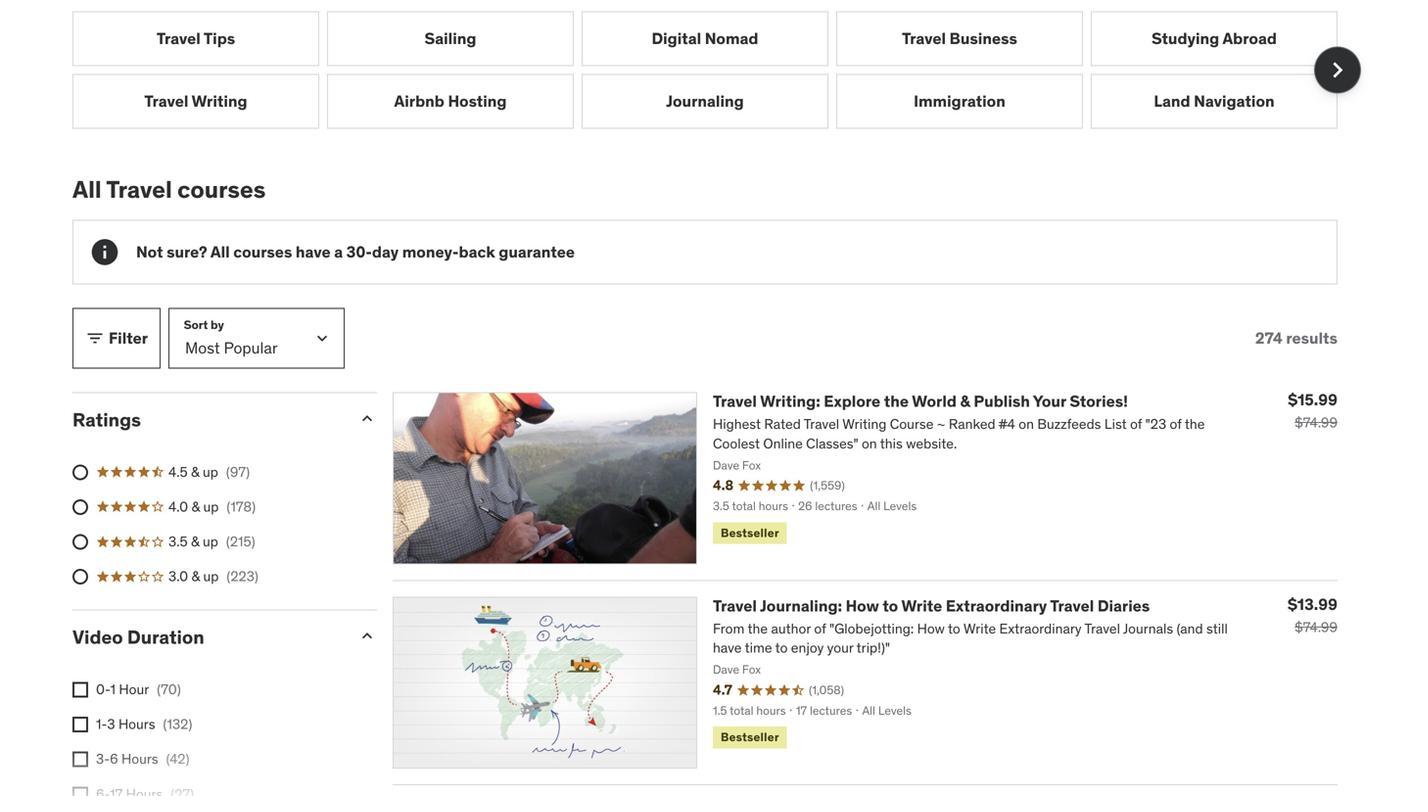 Task type: describe. For each thing, give the bounding box(es) containing it.
4.0 & up (178)
[[168, 498, 256, 516]]

digital nomad link
[[582, 12, 829, 66]]

immigration
[[914, 91, 1006, 111]]

travel tips
[[157, 29, 235, 49]]

journaling:
[[760, 596, 842, 616]]

ratings button
[[72, 408, 342, 431]]

digital nomad
[[652, 29, 759, 49]]

land
[[1154, 91, 1191, 111]]

video duration
[[72, 626, 204, 649]]

0 vertical spatial courses
[[177, 175, 266, 204]]

journaling
[[666, 91, 744, 111]]

airbnb
[[394, 91, 445, 111]]

xsmall image for 0-
[[72, 682, 88, 698]]

not sure? all courses have a 30-day money-back guarantee
[[136, 242, 575, 262]]

airbnb hosting link
[[327, 74, 574, 129]]

writing
[[192, 91, 247, 111]]

3.5 & up (215)
[[168, 533, 255, 550]]

a
[[334, 242, 343, 262]]

sure?
[[167, 242, 207, 262]]

tips
[[204, 29, 235, 49]]

3.0
[[168, 568, 188, 585]]

1
[[110, 681, 116, 698]]

day
[[372, 242, 399, 262]]

up for 3.0 & up
[[203, 568, 219, 585]]

video duration button
[[72, 626, 342, 649]]

studying abroad link
[[1091, 12, 1338, 66]]

hour
[[119, 681, 149, 698]]

sailing
[[425, 29, 476, 49]]

274 results status
[[1256, 328, 1338, 348]]

0 vertical spatial all
[[72, 175, 102, 204]]

$15.99
[[1288, 390, 1338, 410]]

travel tips link
[[72, 12, 319, 66]]

3
[[107, 716, 115, 733]]

travel business link
[[836, 12, 1083, 66]]

travel journaling: how to write extraordinary travel diaries link
[[713, 596, 1150, 616]]

your
[[1033, 391, 1067, 411]]

small image inside filter button
[[85, 329, 105, 348]]

hours for 3-6 hours
[[121, 750, 158, 768]]

have
[[296, 242, 331, 262]]

travel for travel business
[[902, 29, 946, 49]]

& for 3.0 & up (223)
[[192, 568, 200, 585]]

1-3 hours (132)
[[96, 716, 192, 733]]

274 results
[[1256, 328, 1338, 348]]

travel writing: explore the world & publish your stories!
[[713, 391, 1128, 411]]

travel writing
[[144, 91, 247, 111]]

(215)
[[226, 533, 255, 550]]

hours for 1-3 hours
[[119, 716, 155, 733]]

travel business
[[902, 29, 1018, 49]]

& for 4.0 & up (178)
[[192, 498, 200, 516]]

write
[[902, 596, 943, 616]]

$74.99 for $15.99
[[1295, 414, 1338, 431]]

all travel courses
[[72, 175, 266, 204]]

hosting
[[448, 91, 507, 111]]

to
[[883, 596, 898, 616]]

travel writing link
[[72, 74, 319, 129]]

xsmall image
[[72, 787, 88, 796]]

results
[[1286, 328, 1338, 348]]

(223)
[[227, 568, 258, 585]]

6
[[110, 750, 118, 768]]

3.0 & up (223)
[[168, 568, 258, 585]]

studying
[[1152, 29, 1220, 49]]

xsmall image for 1-
[[72, 717, 88, 733]]

(132)
[[163, 716, 192, 733]]



Task type: locate. For each thing, give the bounding box(es) containing it.
back
[[459, 242, 495, 262]]

0 vertical spatial xsmall image
[[72, 682, 88, 698]]

1 vertical spatial small image
[[358, 409, 377, 429]]

1-
[[96, 716, 107, 733]]

courses up sure?
[[177, 175, 266, 204]]

travel left the 'tips'
[[157, 29, 201, 49]]

duration
[[127, 626, 204, 649]]

carousel element
[[72, 12, 1361, 129]]

up left '(178)'
[[203, 498, 219, 516]]

small image
[[85, 329, 105, 348], [358, 409, 377, 429], [358, 627, 377, 646]]

1 vertical spatial xsmall image
[[72, 717, 88, 733]]

2 vertical spatial xsmall image
[[72, 752, 88, 768]]

studying abroad
[[1152, 29, 1277, 49]]

$74.99 inside the $15.99 $74.99
[[1295, 414, 1338, 431]]

travel left journaling:
[[713, 596, 757, 616]]

travel for travel tips
[[157, 29, 201, 49]]

$13.99 $74.99
[[1288, 594, 1338, 636]]

courses
[[177, 175, 266, 204], [233, 242, 292, 262]]

up for 4.5 & up
[[203, 463, 218, 481]]

2 $74.99 from the top
[[1295, 618, 1338, 636]]

& right 3.5
[[191, 533, 199, 550]]

extraordinary
[[946, 596, 1047, 616]]

travel for travel writing: explore the world & publish your stories!
[[713, 391, 757, 411]]

travel
[[157, 29, 201, 49], [902, 29, 946, 49], [144, 91, 188, 111], [106, 175, 172, 204], [713, 391, 757, 411], [713, 596, 757, 616], [1050, 596, 1094, 616]]

small image for video duration
[[358, 627, 377, 646]]

3-6 hours (42)
[[96, 750, 189, 768]]

courses left have
[[233, 242, 292, 262]]

1 vertical spatial courses
[[233, 242, 292, 262]]

hours
[[119, 716, 155, 733], [121, 750, 158, 768]]

1 $74.99 from the top
[[1295, 414, 1338, 431]]

2 vertical spatial small image
[[358, 627, 377, 646]]

(42)
[[166, 750, 189, 768]]

0-
[[96, 681, 110, 698]]

up left (223) on the left
[[203, 568, 219, 585]]

1 up from the top
[[203, 463, 218, 481]]

0 vertical spatial small image
[[85, 329, 105, 348]]

sailing link
[[327, 12, 574, 66]]

navigation
[[1194, 91, 1275, 111]]

30-
[[346, 242, 372, 262]]

$15.99 $74.99
[[1288, 390, 1338, 431]]

ratings
[[72, 408, 141, 431]]

2 up from the top
[[203, 498, 219, 516]]

journaling link
[[582, 74, 829, 129]]

business
[[950, 29, 1018, 49]]

writing:
[[760, 391, 821, 411]]

all
[[72, 175, 102, 204], [210, 242, 230, 262]]

4.5 & up (97)
[[168, 463, 250, 481]]

3-
[[96, 750, 110, 768]]

& for 3.5 & up (215)
[[191, 533, 199, 550]]

1 vertical spatial all
[[210, 242, 230, 262]]

diaries
[[1098, 596, 1150, 616]]

nomad
[[705, 29, 759, 49]]

immigration link
[[836, 74, 1083, 129]]

xsmall image left 1-
[[72, 717, 88, 733]]

hours right 6
[[121, 750, 158, 768]]

$74.99 down $15.99
[[1295, 414, 1338, 431]]

guarantee
[[499, 242, 575, 262]]

explore
[[824, 391, 881, 411]]

travel left diaries on the right of page
[[1050, 596, 1094, 616]]

small image for ratings
[[358, 409, 377, 429]]

land navigation link
[[1091, 74, 1338, 129]]

up left (215)
[[203, 533, 218, 550]]

& right 4.5
[[191, 463, 199, 481]]

xsmall image left 0-
[[72, 682, 88, 698]]

travel for travel journaling: how to write extraordinary travel diaries
[[713, 596, 757, 616]]

travel up the not
[[106, 175, 172, 204]]

0-1 hour (70)
[[96, 681, 181, 698]]

up for 4.0 & up
[[203, 498, 219, 516]]

(178)
[[227, 498, 256, 516]]

how
[[846, 596, 879, 616]]

4 up from the top
[[203, 568, 219, 585]]

274
[[1256, 328, 1283, 348]]

3 xsmall image from the top
[[72, 752, 88, 768]]

travel left business
[[902, 29, 946, 49]]

&
[[960, 391, 971, 411], [191, 463, 199, 481], [192, 498, 200, 516], [191, 533, 199, 550], [192, 568, 200, 585]]

travel journaling: how to write extraordinary travel diaries
[[713, 596, 1150, 616]]

travel left writing
[[144, 91, 188, 111]]

up left (97) at the bottom
[[203, 463, 218, 481]]

$74.99 inside "$13.99 $74.99"
[[1295, 618, 1338, 636]]

1 vertical spatial hours
[[121, 750, 158, 768]]

not
[[136, 242, 163, 262]]

land navigation
[[1154, 91, 1275, 111]]

$74.99 for $13.99
[[1295, 618, 1338, 636]]

$74.99
[[1295, 414, 1338, 431], [1295, 618, 1338, 636]]

stories!
[[1070, 391, 1128, 411]]

hours right 3
[[119, 716, 155, 733]]

xsmall image for 3-
[[72, 752, 88, 768]]

travel left writing:
[[713, 391, 757, 411]]

publish
[[974, 391, 1030, 411]]

& for 4.5 & up (97)
[[191, 463, 199, 481]]

& right '3.0'
[[192, 568, 200, 585]]

& right the 4.0
[[192, 498, 200, 516]]

0 horizontal spatial all
[[72, 175, 102, 204]]

video
[[72, 626, 123, 649]]

xsmall image left '3-'
[[72, 752, 88, 768]]

travel for travel writing
[[144, 91, 188, 111]]

4.0
[[168, 498, 188, 516]]

(97)
[[226, 463, 250, 481]]

1 vertical spatial $74.99
[[1295, 618, 1338, 636]]

3 up from the top
[[203, 533, 218, 550]]

3.5
[[168, 533, 188, 550]]

up
[[203, 463, 218, 481], [203, 498, 219, 516], [203, 533, 218, 550], [203, 568, 219, 585]]

(70)
[[157, 681, 181, 698]]

up for 3.5 & up
[[203, 533, 218, 550]]

0 vertical spatial $74.99
[[1295, 414, 1338, 431]]

travel writing: explore the world & publish your stories! link
[[713, 391, 1128, 411]]

& right world
[[960, 391, 971, 411]]

airbnb hosting
[[394, 91, 507, 111]]

1 horizontal spatial all
[[210, 242, 230, 262]]

$74.99 down '$13.99'
[[1295, 618, 1338, 636]]

0 vertical spatial hours
[[119, 716, 155, 733]]

world
[[912, 391, 957, 411]]

abroad
[[1223, 29, 1277, 49]]

1 xsmall image from the top
[[72, 682, 88, 698]]

$13.99
[[1288, 594, 1338, 614]]

next image
[[1322, 55, 1354, 86]]

2 xsmall image from the top
[[72, 717, 88, 733]]

filter
[[109, 328, 148, 348]]

the
[[884, 391, 909, 411]]

digital
[[652, 29, 701, 49]]

filter button
[[72, 308, 161, 369]]

4.5
[[168, 463, 188, 481]]

xsmall image
[[72, 682, 88, 698], [72, 717, 88, 733], [72, 752, 88, 768]]

money-
[[402, 242, 459, 262]]



Task type: vqa. For each thing, say whether or not it's contained in the screenshot.
the topmost this
no



